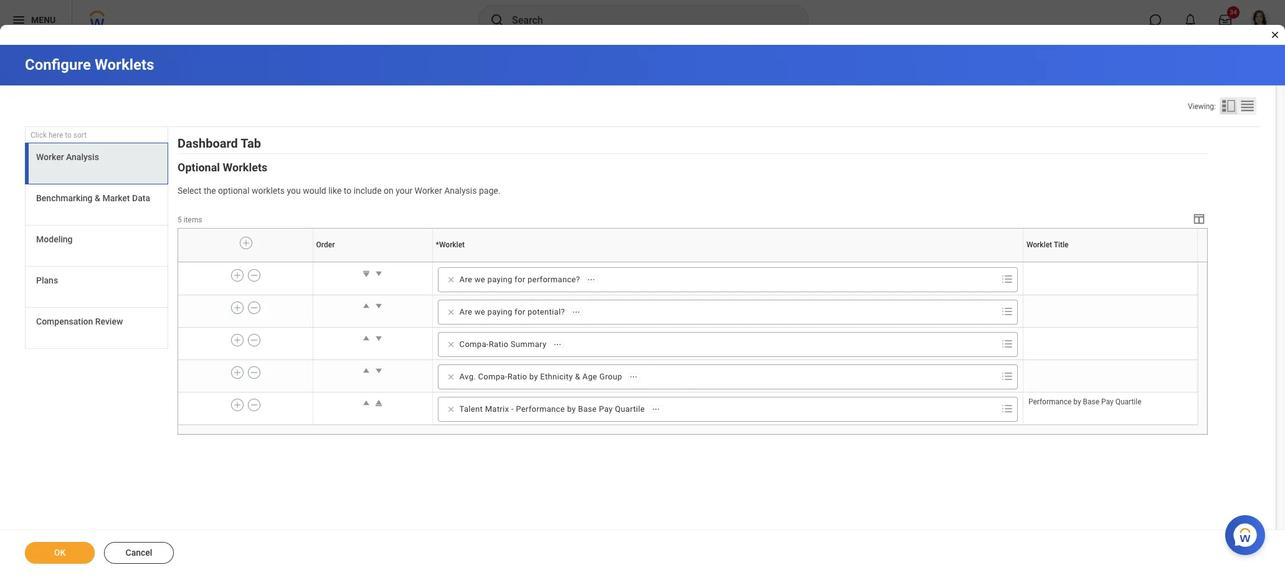 Task type: describe. For each thing, give the bounding box(es) containing it.
would
[[303, 186, 326, 196]]

avg.
[[460, 372, 476, 381]]

prompts image for compa-ratio summary
[[1000, 337, 1015, 352]]

viewing: option group
[[1189, 97, 1261, 117]]

caret top image
[[373, 397, 385, 409]]

caret up image
[[360, 300, 373, 312]]

prompts image for group
[[1000, 369, 1015, 384]]

quartile inside option
[[615, 404, 645, 414]]

list box inside configure worklets main content
[[25, 143, 168, 349]]

ratio inside "element"
[[508, 372, 527, 381]]

benchmarking
[[36, 193, 93, 203]]

order for order worklet worklet title
[[372, 262, 374, 262]]

compa-ratio summary element
[[460, 339, 547, 350]]

avg. compa-ratio by ethnicity & age group element
[[460, 371, 623, 383]]

worklet title
[[1027, 241, 1069, 250]]

cancel button
[[104, 542, 174, 564]]

you
[[287, 186, 301, 196]]

search image
[[490, 12, 505, 27]]

profile logan mcneil element
[[1244, 6, 1278, 34]]

worker inside 'optional worklets' "group"
[[415, 186, 442, 196]]

optional worklets
[[178, 161, 268, 174]]

tab
[[241, 136, 261, 151]]

performance inside option
[[516, 404, 565, 414]]

select the optional worklets you would like to include on your worker analysis page.
[[178, 186, 501, 196]]

* worklet
[[436, 241, 465, 250]]

compa-ratio summary, press delete to clear value. option
[[442, 337, 569, 352]]

minus image for are
[[250, 270, 259, 281]]

worklets
[[252, 186, 285, 196]]

click to view/edit grid preferences image
[[1193, 212, 1207, 226]]

ok
[[54, 548, 66, 558]]

cancel
[[126, 548, 152, 558]]

for for potential?
[[515, 307, 526, 317]]

minus image for the row element containing compa-ratio summary
[[250, 335, 259, 346]]

row element containing are we paying for potential?
[[178, 295, 1198, 328]]

talent matrix - performance by base pay quartile, press delete to clear value. option
[[442, 402, 667, 417]]

click here to sort
[[31, 131, 87, 140]]

5 items
[[178, 216, 202, 224]]

5
[[178, 216, 182, 224]]

are we paying for performance?, press delete to clear value. option
[[442, 272, 602, 287]]

worklet column header
[[433, 262, 1024, 263]]

minus image for the row element containing are we paying for potential?
[[250, 302, 259, 313]]

plus image for talent matrix - performance by base pay quartile
[[233, 400, 242, 411]]

worklet title column header
[[1024, 262, 1198, 263]]

include
[[354, 186, 382, 196]]

benchmarking & market data
[[36, 193, 150, 203]]

x small image for are we paying for performance?
[[445, 274, 457, 286]]

are for are we paying for potential?
[[460, 307, 473, 317]]

compa-ratio summary
[[460, 340, 547, 349]]

review
[[95, 317, 123, 327]]

inbox large image
[[1220, 14, 1232, 26]]

are we paying for potential?, press delete to clear value. option
[[442, 305, 587, 320]]

x small image for are we paying for potential?
[[445, 306, 457, 318]]

plus image for compa-ratio summary
[[233, 335, 242, 346]]

pay inside option
[[599, 404, 613, 414]]

compensation
[[36, 317, 93, 327]]

caret up image for compa-ratio summary
[[360, 332, 373, 345]]

matrix
[[485, 404, 509, 414]]

related actions image for compa-ratio summary
[[554, 340, 563, 349]]

order for order
[[316, 241, 335, 250]]

to inside "popup button"
[[65, 131, 72, 140]]

worklets for configure worklets
[[95, 56, 154, 74]]

optional
[[178, 161, 220, 174]]

modeling
[[36, 234, 73, 244]]

configure worklets
[[25, 56, 154, 74]]

worklets for optional worklets
[[223, 161, 268, 174]]

on
[[384, 186, 394, 196]]

optional worklets button
[[178, 161, 268, 174]]

by inside talent matrix - performance by base pay quartile element
[[567, 404, 576, 414]]

select
[[178, 186, 202, 196]]

market
[[102, 193, 130, 203]]

configure
[[25, 56, 91, 74]]

worker analysis
[[36, 152, 99, 162]]

paying for performance?
[[488, 275, 513, 284]]

row element containing are we paying for performance?
[[178, 263, 1198, 295]]

0 vertical spatial plus image
[[242, 238, 250, 249]]

are we paying for performance? element
[[460, 274, 580, 285]]

summary
[[511, 340, 547, 349]]

we for are we paying for potential?
[[475, 307, 486, 317]]

talent matrix - performance by base pay quartile
[[460, 404, 645, 414]]

we for are we paying for performance?
[[475, 275, 486, 284]]

analysis inside 'optional worklets' "group"
[[445, 186, 477, 196]]

Toggle to List Detail view radio
[[1221, 97, 1239, 115]]

order worklet worklet title
[[372, 262, 1113, 262]]

are for are we paying for performance?
[[460, 275, 473, 284]]

plus image for avg. compa-ratio by ethnicity & age group
[[233, 367, 242, 378]]

row element containing compa-ratio summary
[[178, 328, 1198, 360]]

related actions image
[[572, 308, 581, 316]]

3 caret down image from the top
[[373, 365, 385, 377]]

caret bottom image
[[360, 267, 373, 280]]

row element containing order
[[178, 229, 1201, 262]]

items
[[184, 216, 202, 224]]

configure worklets main content
[[0, 45, 1286, 575]]

prompts image for quartile
[[1000, 401, 1015, 416]]

like
[[329, 186, 342, 196]]



Task type: locate. For each thing, give the bounding box(es) containing it.
6 row element from the top
[[178, 392, 1198, 425]]

ethnicity
[[541, 372, 573, 381]]

1 horizontal spatial by
[[567, 404, 576, 414]]

worker inside list box
[[36, 152, 64, 162]]

for inside option
[[515, 307, 526, 317]]

caret down image
[[373, 300, 385, 312]]

2 row element from the top
[[178, 263, 1198, 295]]

2 horizontal spatial by
[[1074, 398, 1082, 406]]

data
[[132, 193, 150, 203]]

are inside option
[[460, 275, 473, 284]]

related actions image for avg. compa-ratio by ethnicity & age group
[[629, 373, 638, 381]]

1 prompts image from the top
[[1000, 304, 1015, 319]]

& left age
[[575, 372, 581, 381]]

1 vertical spatial are
[[460, 307, 473, 317]]

click
[[31, 131, 47, 140]]

1 row element from the top
[[178, 229, 1201, 262]]

worklets inside "group"
[[223, 161, 268, 174]]

4 row element from the top
[[178, 328, 1198, 360]]

1 horizontal spatial worker
[[415, 186, 442, 196]]

talent
[[460, 404, 483, 414]]

1 vertical spatial prompts image
[[1000, 369, 1015, 384]]

1 vertical spatial &
[[575, 372, 581, 381]]

1 vertical spatial order
[[372, 262, 374, 262]]

x small image left talent
[[445, 403, 457, 416]]

0 vertical spatial caret up image
[[360, 332, 373, 345]]

for for performance?
[[515, 275, 526, 284]]

viewing:
[[1189, 102, 1217, 111]]

notifications large image
[[1185, 14, 1197, 26]]

x small image
[[445, 274, 457, 286], [445, 306, 457, 318], [445, 371, 457, 383], [445, 403, 457, 416]]

performance
[[1029, 398, 1072, 406], [516, 404, 565, 414]]

x small image inside avg. compa-ratio by ethnicity & age group, press delete to clear value. option
[[445, 371, 457, 383]]

& inside navigation pane region
[[95, 193, 100, 203]]

1 paying from the top
[[488, 275, 513, 284]]

compa-
[[460, 340, 489, 349], [478, 372, 508, 381]]

1 caret up image from the top
[[360, 332, 373, 345]]

paying up are we paying for potential?
[[488, 275, 513, 284]]

are we paying for performance?
[[460, 275, 580, 284]]

0 vertical spatial &
[[95, 193, 100, 203]]

1 horizontal spatial &
[[575, 372, 581, 381]]

1 vertical spatial minus image
[[250, 367, 259, 378]]

1 vertical spatial worker
[[415, 186, 442, 196]]

related actions image inside talent matrix - performance by base pay quartile, press delete to clear value. option
[[652, 405, 661, 414]]

paying for potential?
[[488, 307, 513, 317]]

are we paying for potential? element
[[460, 307, 565, 318]]

caret down image up the caret top image
[[373, 365, 385, 377]]

compa- right the avg.
[[478, 372, 508, 381]]

we inside option
[[475, 275, 486, 284]]

2 paying from the top
[[488, 307, 513, 317]]

prompts image for are we paying for potential?
[[1000, 304, 1015, 319]]

& left market
[[95, 193, 100, 203]]

0 vertical spatial minus image
[[250, 270, 259, 281]]

worker right your
[[415, 186, 442, 196]]

to inside 'optional worklets' "group"
[[344, 186, 352, 196]]

order column header
[[313, 262, 433, 263]]

1 caret down image from the top
[[373, 267, 385, 280]]

paying up compa-ratio summary
[[488, 307, 513, 317]]

group
[[600, 372, 623, 381]]

for inside option
[[515, 275, 526, 284]]

for up are we paying for potential?, press delete to clear value. option
[[515, 275, 526, 284]]

x small image for talent matrix - performance by base pay quartile
[[445, 403, 457, 416]]

2 vertical spatial plus image
[[233, 367, 242, 378]]

0 horizontal spatial by
[[530, 372, 538, 381]]

x small image for avg. compa-ratio by ethnicity & age group
[[445, 371, 457, 383]]

ratio
[[489, 340, 509, 349], [508, 372, 527, 381]]

2 plus image from the top
[[233, 302, 242, 313]]

1 horizontal spatial pay
[[1102, 398, 1114, 406]]

2 vertical spatial plus image
[[233, 400, 242, 411]]

2 x small image from the top
[[445, 306, 457, 318]]

avg. compa-ratio by ethnicity & age group, press delete to clear value. option
[[442, 370, 644, 385]]

to right "like"
[[344, 186, 352, 196]]

optional worklets group
[[178, 160, 1209, 435]]

we
[[475, 275, 486, 284], [475, 307, 486, 317]]

avg. compa-ratio by ethnicity & age group
[[460, 372, 623, 381]]

0 horizontal spatial worker
[[36, 152, 64, 162]]

0 vertical spatial plus image
[[233, 270, 242, 281]]

workday assistant region
[[1226, 511, 1271, 555]]

x small image down * worklet
[[445, 274, 457, 286]]

3 caret up image from the top
[[360, 397, 373, 409]]

prompts image
[[1000, 272, 1015, 287], [1000, 369, 1015, 384], [1000, 401, 1015, 416]]

Toggle to Grid view radio
[[1239, 97, 1257, 115]]

3 row element from the top
[[178, 295, 1198, 328]]

potential?
[[528, 307, 565, 317]]

2 minus image from the top
[[250, 335, 259, 346]]

caret down image down the order column header at the left top of page
[[373, 267, 385, 280]]

caret up image
[[360, 332, 373, 345], [360, 365, 373, 377], [360, 397, 373, 409]]

minus image
[[250, 302, 259, 313], [250, 335, 259, 346]]

0 vertical spatial paying
[[488, 275, 513, 284]]

0 horizontal spatial performance
[[516, 404, 565, 414]]

caret up image for talent matrix - performance by base pay quartile
[[360, 397, 373, 409]]

navigation pane region
[[25, 127, 168, 352]]

&
[[95, 193, 100, 203], [575, 372, 581, 381]]

paying
[[488, 275, 513, 284], [488, 307, 513, 317]]

0 vertical spatial worklets
[[95, 56, 154, 74]]

prompts image
[[1000, 304, 1015, 319], [1000, 337, 1015, 352]]

configure worklets dialog
[[0, 0, 1286, 575]]

title inside the row element
[[1055, 241, 1069, 250]]

caret down image for compa-
[[373, 332, 385, 345]]

caret down image for are
[[373, 267, 385, 280]]

1 vertical spatial caret up image
[[360, 365, 373, 377]]

1 horizontal spatial worklets
[[223, 161, 268, 174]]

& inside "element"
[[575, 372, 581, 381]]

by inside 'avg. compa-ratio by ethnicity & age group' "element"
[[530, 372, 538, 381]]

are up compa-ratio summary
[[460, 307, 473, 317]]

are we paying for potential?
[[460, 307, 565, 317]]

analysis left page.
[[445, 186, 477, 196]]

ok button
[[25, 542, 95, 564]]

related actions image inside are we paying for performance?, press delete to clear value. option
[[587, 275, 596, 284]]

1 vertical spatial plus image
[[233, 335, 242, 346]]

dashboard
[[178, 136, 238, 151]]

1 vertical spatial we
[[475, 307, 486, 317]]

paying inside option
[[488, 275, 513, 284]]

1 x small image from the top
[[445, 274, 457, 286]]

1 vertical spatial prompts image
[[1000, 337, 1015, 352]]

related actions image for talent matrix - performance by base pay quartile
[[652, 405, 661, 414]]

0 vertical spatial are
[[460, 275, 473, 284]]

4 x small image from the top
[[445, 403, 457, 416]]

0 vertical spatial ratio
[[489, 340, 509, 349]]

-
[[512, 404, 514, 414]]

0 horizontal spatial quartile
[[615, 404, 645, 414]]

quartile
[[1116, 398, 1142, 406], [615, 404, 645, 414]]

are down * worklet
[[460, 275, 473, 284]]

1 are from the top
[[460, 275, 473, 284]]

0 horizontal spatial worklets
[[95, 56, 154, 74]]

1 horizontal spatial to
[[344, 186, 352, 196]]

age
[[583, 372, 598, 381]]

here
[[49, 131, 63, 140]]

1 vertical spatial worklets
[[223, 161, 268, 174]]

related actions image for are we paying for performance?
[[587, 275, 596, 284]]

1 plus image from the top
[[233, 270, 242, 281]]

plans
[[36, 276, 58, 286]]

analysis inside list box
[[66, 152, 99, 162]]

for
[[515, 275, 526, 284], [515, 307, 526, 317]]

1 vertical spatial title
[[1112, 262, 1113, 262]]

1 vertical spatial analysis
[[445, 186, 477, 196]]

click here to sort button
[[25, 127, 168, 143]]

1 vertical spatial caret down image
[[373, 332, 385, 345]]

0 horizontal spatial pay
[[599, 404, 613, 414]]

compa- right x small icon
[[460, 340, 489, 349]]

optional
[[218, 186, 250, 196]]

row element
[[178, 229, 1201, 262], [178, 263, 1198, 295], [178, 295, 1198, 328], [178, 328, 1198, 360], [178, 360, 1198, 392], [178, 392, 1198, 425]]

minus image for talent
[[250, 400, 259, 411]]

1 horizontal spatial title
[[1112, 262, 1113, 262]]

1 vertical spatial plus image
[[233, 302, 242, 313]]

plus image for are we paying for potential?
[[233, 302, 242, 313]]

0 vertical spatial title
[[1055, 241, 1069, 250]]

worklet
[[439, 241, 465, 250], [1027, 241, 1053, 250], [727, 262, 729, 262], [1109, 262, 1111, 262]]

2 vertical spatial prompts image
[[1000, 401, 1015, 416]]

0 vertical spatial we
[[475, 275, 486, 284]]

list box containing worker analysis
[[25, 143, 168, 349]]

to left sort
[[65, 131, 72, 140]]

the
[[204, 186, 216, 196]]

1 horizontal spatial quartile
[[1116, 398, 1142, 406]]

3 prompts image from the top
[[1000, 401, 1015, 416]]

row element containing avg. compa-ratio by ethnicity & age group
[[178, 360, 1198, 392]]

1 horizontal spatial performance
[[1029, 398, 1072, 406]]

0 vertical spatial analysis
[[66, 152, 99, 162]]

0 vertical spatial compa-
[[460, 340, 489, 349]]

0 horizontal spatial base
[[578, 404, 597, 414]]

0 vertical spatial minus image
[[250, 302, 259, 313]]

row element containing talent matrix - performance by base pay quartile
[[178, 392, 1198, 425]]

*
[[436, 241, 439, 250]]

1 horizontal spatial order
[[372, 262, 374, 262]]

caret down image
[[373, 267, 385, 280], [373, 332, 385, 345], [373, 365, 385, 377]]

1 for from the top
[[515, 275, 526, 284]]

page.
[[479, 186, 501, 196]]

talent matrix - performance by base pay quartile element
[[460, 404, 645, 415]]

1 we from the top
[[475, 275, 486, 284]]

0 vertical spatial for
[[515, 275, 526, 284]]

1 minus image from the top
[[250, 302, 259, 313]]

performance?
[[528, 275, 580, 284]]

x small image
[[445, 338, 457, 351]]

caret down image down caret down icon
[[373, 332, 385, 345]]

minus image
[[250, 270, 259, 281], [250, 367, 259, 378], [250, 400, 259, 411]]

1 vertical spatial paying
[[488, 307, 513, 317]]

plus image
[[242, 238, 250, 249], [233, 335, 242, 346], [233, 400, 242, 411]]

related actions image
[[587, 275, 596, 284], [554, 340, 563, 349], [629, 373, 638, 381], [652, 405, 661, 414]]

0 horizontal spatial order
[[316, 241, 335, 250]]

close configure worklets image
[[1271, 30, 1281, 40]]

we inside option
[[475, 307, 486, 317]]

0 vertical spatial to
[[65, 131, 72, 140]]

to
[[65, 131, 72, 140], [344, 186, 352, 196]]

order up caret bottom image
[[372, 262, 374, 262]]

pay
[[1102, 398, 1114, 406], [599, 404, 613, 414]]

by
[[530, 372, 538, 381], [1074, 398, 1082, 406], [567, 404, 576, 414]]

2 caret down image from the top
[[373, 332, 385, 345]]

3 plus image from the top
[[233, 367, 242, 378]]

0 horizontal spatial title
[[1055, 241, 1069, 250]]

ratio up -
[[508, 372, 527, 381]]

ratio left summary
[[489, 340, 509, 349]]

1 vertical spatial compa-
[[478, 372, 508, 381]]

analysis
[[66, 152, 99, 162], [445, 186, 477, 196]]

order
[[316, 241, 335, 250], [372, 262, 374, 262]]

0 vertical spatial worker
[[36, 152, 64, 162]]

are inside option
[[460, 307, 473, 317]]

list box
[[25, 143, 168, 349]]

base
[[1084, 398, 1100, 406], [578, 404, 597, 414]]

0 horizontal spatial &
[[95, 193, 100, 203]]

performance by base pay quartile
[[1029, 398, 1142, 406]]

worker
[[36, 152, 64, 162], [415, 186, 442, 196]]

1 minus image from the top
[[250, 270, 259, 281]]

0 vertical spatial prompts image
[[1000, 272, 1015, 287]]

are
[[460, 275, 473, 284], [460, 307, 473, 317]]

compa- inside "element"
[[478, 372, 508, 381]]

x small image inside talent matrix - performance by base pay quartile, press delete to clear value. option
[[445, 403, 457, 416]]

2 are from the top
[[460, 307, 473, 317]]

order up the order column header at the left top of page
[[316, 241, 335, 250]]

5 row element from the top
[[178, 360, 1198, 392]]

2 vertical spatial caret down image
[[373, 365, 385, 377]]

1 vertical spatial minus image
[[250, 335, 259, 346]]

base inside option
[[578, 404, 597, 414]]

2 caret up image from the top
[[360, 365, 373, 377]]

sort
[[73, 131, 87, 140]]

1 vertical spatial ratio
[[508, 372, 527, 381]]

2 minus image from the top
[[250, 367, 259, 378]]

title
[[1055, 241, 1069, 250], [1112, 262, 1113, 262]]

for left "potential?"
[[515, 307, 526, 317]]

worklets
[[95, 56, 154, 74], [223, 161, 268, 174]]

2 we from the top
[[475, 307, 486, 317]]

0 horizontal spatial analysis
[[66, 152, 99, 162]]

paying inside option
[[488, 307, 513, 317]]

2 vertical spatial minus image
[[250, 400, 259, 411]]

compensation review
[[36, 317, 123, 327]]

1 prompts image from the top
[[1000, 272, 1015, 287]]

x small image inside are we paying for performance?, press delete to clear value. option
[[445, 274, 457, 286]]

we up compa-ratio summary
[[475, 307, 486, 317]]

0 vertical spatial order
[[316, 241, 335, 250]]

2 prompts image from the top
[[1000, 369, 1015, 384]]

worker down here
[[36, 152, 64, 162]]

1 horizontal spatial base
[[1084, 398, 1100, 406]]

we up are we paying for potential?
[[475, 275, 486, 284]]

x small image left the avg.
[[445, 371, 457, 383]]

plus image
[[233, 270, 242, 281], [233, 302, 242, 313], [233, 367, 242, 378]]

3 x small image from the top
[[445, 371, 457, 383]]

1 vertical spatial to
[[344, 186, 352, 196]]

analysis down sort
[[66, 152, 99, 162]]

3 minus image from the top
[[250, 400, 259, 411]]

0 horizontal spatial to
[[65, 131, 72, 140]]

x small image up x small icon
[[445, 306, 457, 318]]

your
[[396, 186, 413, 196]]

1 horizontal spatial analysis
[[445, 186, 477, 196]]

0 vertical spatial caret down image
[[373, 267, 385, 280]]

2 prompts image from the top
[[1000, 337, 1015, 352]]

dashboard tab
[[178, 136, 261, 151]]

2 for from the top
[[515, 307, 526, 317]]

0 vertical spatial prompts image
[[1000, 304, 1015, 319]]

related actions image inside avg. compa-ratio by ethnicity & age group, press delete to clear value. option
[[629, 373, 638, 381]]

2 vertical spatial caret up image
[[360, 397, 373, 409]]

1 vertical spatial for
[[515, 307, 526, 317]]



Task type: vqa. For each thing, say whether or not it's contained in the screenshot.
20 in 20 May
no



